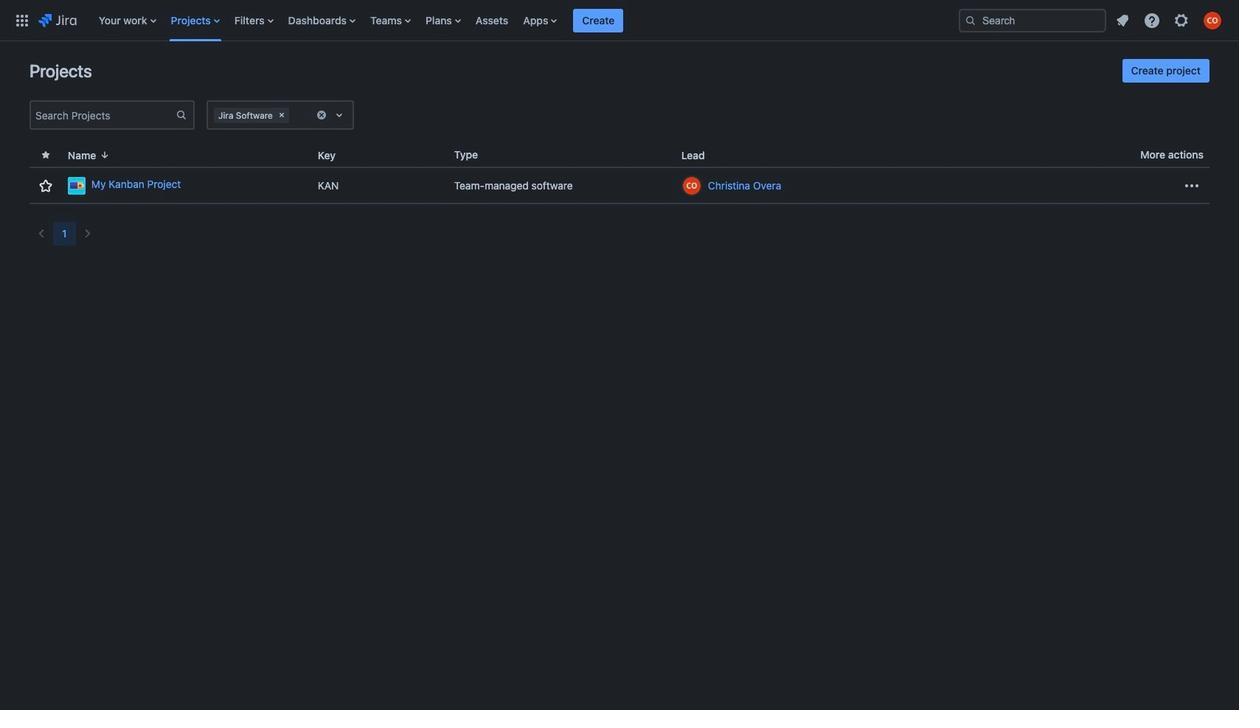 Task type: locate. For each thing, give the bounding box(es) containing it.
star my kanban project image
[[37, 177, 55, 194]]

primary element
[[9, 0, 947, 41]]

list item
[[573, 0, 624, 41]]

notifications image
[[1114, 11, 1132, 29]]

previous image
[[32, 225, 50, 243]]

clear image
[[276, 109, 288, 121]]

list
[[91, 0, 947, 41], [1110, 7, 1231, 34]]

group
[[1123, 59, 1210, 83]]

more image
[[1183, 177, 1201, 194]]

Search Projects text field
[[31, 105, 176, 125]]

open image
[[331, 106, 348, 124]]

None search field
[[959, 8, 1107, 32]]

search image
[[965, 14, 977, 26]]

banner
[[0, 0, 1239, 41]]

1 horizontal spatial list
[[1110, 7, 1231, 34]]

Choose Jira products text field
[[292, 108, 295, 122]]

settings image
[[1173, 11, 1191, 29]]

jira image
[[38, 11, 77, 29], [38, 11, 77, 29]]



Task type: describe. For each thing, give the bounding box(es) containing it.
appswitcher icon image
[[13, 11, 31, 29]]

Search field
[[959, 8, 1107, 32]]

help image
[[1144, 11, 1161, 29]]

clear image
[[316, 109, 328, 121]]

next image
[[79, 225, 96, 243]]

your profile and settings image
[[1204, 11, 1222, 29]]

0 horizontal spatial list
[[91, 0, 947, 41]]



Task type: vqa. For each thing, say whether or not it's contained in the screenshot.
Jira Product Discovery icon
no



